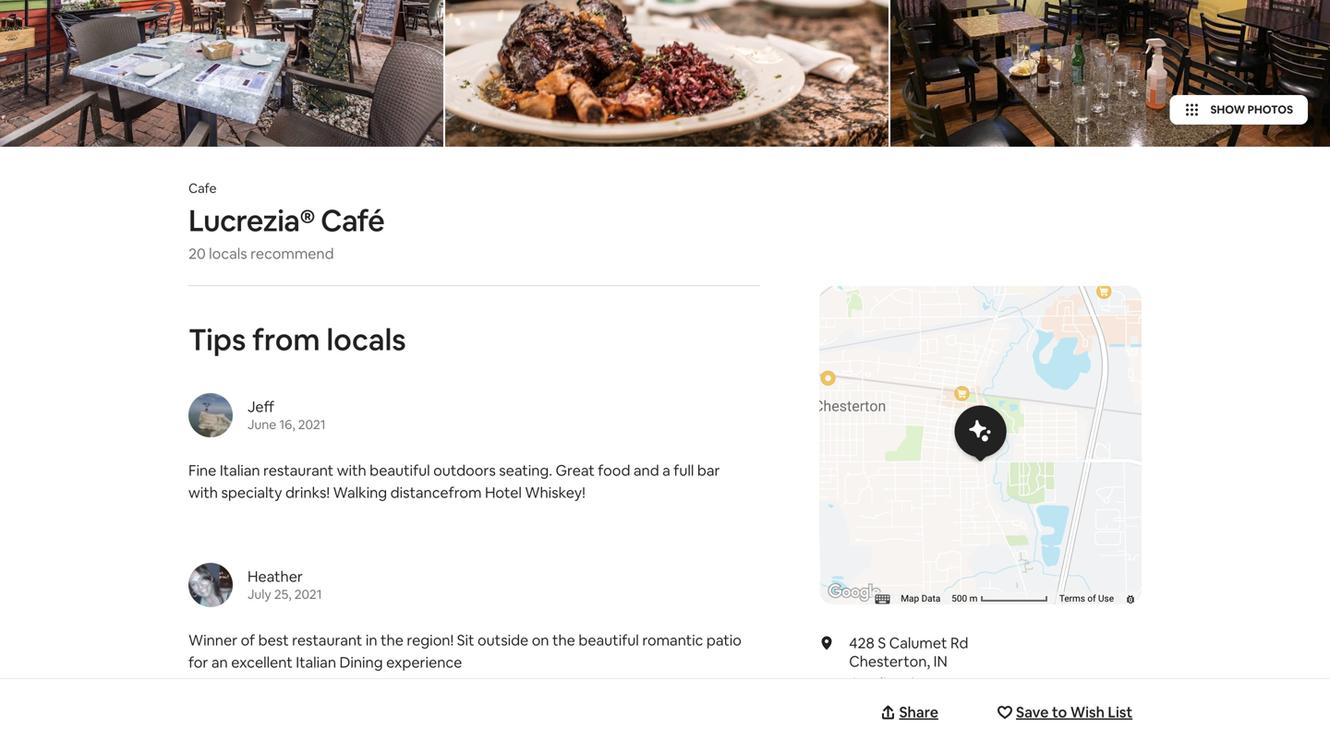 Task type: locate. For each thing, give the bounding box(es) containing it.
1 vertical spatial italian
[[296, 653, 336, 672]]

from
[[252, 320, 320, 359]]

beautiful up distancefrom
[[370, 461, 430, 480]]

1 horizontal spatial locals
[[326, 320, 406, 359]]

on
[[532, 631, 549, 650]]

fine italian restaurant with beautiful outdoors seating. great food and a full bar with specialty drinks! walking distancefrom hotel whiskey!
[[188, 461, 720, 502]]

restaurant
[[263, 461, 334, 480], [292, 631, 362, 650]]

outside
[[478, 631, 529, 650]]

report errors in the road map or imagery to google image
[[1125, 594, 1136, 605]]

locals
[[209, 244, 247, 263], [326, 320, 406, 359]]

list
[[1108, 703, 1132, 722]]

s
[[878, 634, 886, 653]]

0 vertical spatial italian
[[220, 461, 260, 480]]

16,
[[279, 417, 295, 433]]

0 horizontal spatial the
[[381, 631, 404, 650]]

0 vertical spatial with
[[337, 461, 366, 480]]

of for terms
[[1087, 594, 1096, 605]]

show photos button
[[1170, 95, 1308, 125]]

the right in on the bottom left
[[381, 631, 404, 650]]

share button
[[877, 695, 947, 732]]

0 horizontal spatial locals
[[209, 244, 247, 263]]

0 horizontal spatial italian
[[220, 461, 260, 480]]

hotel
[[485, 484, 522, 502]]

locals right the 20
[[209, 244, 247, 263]]

rd
[[950, 634, 968, 653]]

data
[[921, 594, 940, 605]]

with up walking
[[337, 461, 366, 480]]

photos
[[1247, 103, 1293, 117]]

specialty
[[221, 484, 282, 502]]

locals right from at the left of page
[[326, 320, 406, 359]]

restaurant up dining
[[292, 631, 362, 650]]

0 horizontal spatial with
[[188, 484, 218, 502]]

lucrezia®
[[188, 201, 315, 240]]

jeff image
[[188, 393, 233, 438], [188, 393, 233, 438]]

google image
[[824, 581, 885, 605]]

2021 for heather
[[294, 586, 322, 603]]

italian
[[220, 461, 260, 480], [296, 653, 336, 672]]

the
[[381, 631, 404, 650], [552, 631, 575, 650]]

1 horizontal spatial of
[[1087, 594, 1096, 605]]

1 vertical spatial 2021
[[294, 586, 322, 603]]

0 vertical spatial restaurant
[[263, 461, 334, 480]]

1 horizontal spatial italian
[[296, 653, 336, 672]]

keyboard shortcuts image
[[875, 595, 890, 604]]

of left use
[[1087, 594, 1096, 605]]

full
[[674, 461, 694, 480]]

0 vertical spatial 2021
[[298, 417, 326, 433]]

1 vertical spatial with
[[188, 484, 218, 502]]

wish
[[1070, 703, 1104, 722]]

terms of use
[[1059, 594, 1114, 605]]

0 vertical spatial beautiful
[[370, 461, 430, 480]]

map data button
[[901, 593, 940, 606]]

of
[[1087, 594, 1096, 605], [241, 631, 255, 650]]

restaurant inside winner of best restaurant in the region! sit outside on the beautiful romantic patio for an excellent italian dining experience
[[292, 631, 362, 650]]

terms of use link
[[1059, 594, 1114, 605]]

outdoors
[[433, 461, 496, 480]]

of left best
[[241, 631, 255, 650]]

map region
[[705, 218, 1178, 691]]

locals inside cafe lucrezia® café 20 locals recommend
[[209, 244, 247, 263]]

beautiful left romantic
[[578, 631, 639, 650]]

2021 inside jeff june 16, 2021
[[298, 417, 326, 433]]

beautiful
[[370, 461, 430, 480], [578, 631, 639, 650]]

with down fine
[[188, 484, 218, 502]]

2021
[[298, 417, 326, 433], [294, 586, 322, 603]]

june
[[248, 417, 276, 433]]

1 horizontal spatial beautiful
[[578, 631, 639, 650]]

sit
[[457, 631, 474, 650]]

1 vertical spatial locals
[[326, 320, 406, 359]]

0 horizontal spatial of
[[241, 631, 255, 650]]

save
[[1016, 703, 1049, 722]]

heather
[[248, 568, 303, 586]]

1 vertical spatial beautiful
[[578, 631, 639, 650]]

july
[[248, 586, 271, 603]]

italian up specialty
[[220, 461, 260, 480]]

1 vertical spatial of
[[241, 631, 255, 650]]

excellent
[[231, 653, 293, 672]]

2021 right 25,
[[294, 586, 322, 603]]

with
[[337, 461, 366, 480], [188, 484, 218, 502]]

map
[[901, 594, 919, 605]]

beautiful inside winner of best restaurant in the region! sit outside on the beautiful romantic patio for an excellent italian dining experience
[[578, 631, 639, 650]]

500 m button
[[946, 592, 1054, 606]]

2021 inside heather july 25, 2021
[[294, 586, 322, 603]]

food
[[598, 461, 630, 480]]

0 horizontal spatial beautiful
[[370, 461, 430, 480]]

restaurant up "drinks!"
[[263, 461, 334, 480]]

heather image
[[188, 563, 233, 608]]

2021 right 16,
[[298, 417, 326, 433]]

1 horizontal spatial the
[[552, 631, 575, 650]]

italian left dining
[[296, 653, 336, 672]]

of inside winner of best restaurant in the region! sit outside on the beautiful romantic patio for an excellent italian dining experience
[[241, 631, 255, 650]]

italian inside fine italian restaurant with beautiful outdoors seating. great food and a full bar with specialty drinks! walking distancefrom hotel whiskey!
[[220, 461, 260, 480]]

0 vertical spatial locals
[[209, 244, 247, 263]]

tips from locals
[[188, 320, 406, 359]]

500
[[952, 594, 967, 605]]

photo of lucrezia® café image
[[0, 0, 443, 147], [0, 0, 443, 147]]

the right on
[[552, 631, 575, 650]]

drinks!
[[285, 484, 330, 502]]

bar
[[697, 461, 720, 480]]

0 vertical spatial of
[[1087, 594, 1096, 605]]

beautiful inside fine italian restaurant with beautiful outdoors seating. great food and a full bar with specialty drinks! walking distancefrom hotel whiskey!
[[370, 461, 430, 480]]

1 vertical spatial restaurant
[[292, 631, 362, 650]]

1 horizontal spatial with
[[337, 461, 366, 480]]

m
[[969, 594, 978, 605]]



Task type: describe. For each thing, give the bounding box(es) containing it.
great
[[556, 461, 595, 480]]

winner
[[188, 631, 237, 650]]

428
[[849, 634, 875, 653]]

and
[[634, 461, 659, 480]]

winner of best restaurant in the region! sit outside on the beautiful romantic patio for an excellent italian dining experience
[[188, 631, 742, 672]]

2021 for jeff
[[298, 417, 326, 433]]

best
[[258, 631, 289, 650]]

in
[[366, 631, 377, 650]]

use
[[1098, 594, 1114, 605]]

heather image
[[188, 563, 233, 608]]

428 s calumet rd chesterton, in get directions
[[849, 634, 968, 692]]

calumet
[[889, 634, 947, 653]]

jeff june 16, 2021
[[248, 398, 326, 433]]

cafe lucrezia® café 20 locals recommend
[[188, 180, 384, 263]]

an
[[211, 653, 228, 672]]

share
[[899, 703, 938, 722]]

20
[[188, 244, 206, 263]]

terms
[[1059, 594, 1085, 605]]

dining
[[339, 653, 383, 672]]

for
[[188, 653, 208, 672]]

map data
[[901, 594, 940, 605]]

2 the from the left
[[552, 631, 575, 650]]

region!
[[407, 631, 454, 650]]

chesterton,
[[849, 653, 930, 671]]

heather july 25, 2021
[[248, 568, 322, 603]]

cafe
[[188, 180, 217, 197]]

patio
[[706, 631, 742, 650]]

distancefrom
[[390, 484, 482, 502]]

café
[[321, 201, 384, 240]]

500 m
[[952, 594, 980, 605]]

show
[[1210, 103, 1245, 117]]

save to wish list
[[1016, 703, 1132, 722]]

romantic
[[642, 631, 703, 650]]

italian inside winner of best restaurant in the region! sit outside on the beautiful romantic patio for an excellent italian dining experience
[[296, 653, 336, 672]]

save to wish list button
[[994, 695, 1142, 732]]

fine
[[188, 461, 216, 480]]

in
[[933, 653, 947, 671]]

jeff
[[248, 398, 274, 417]]

restaurant inside fine italian restaurant with beautiful outdoors seating. great food and a full bar with specialty drinks! walking distancefrom hotel whiskey!
[[263, 461, 334, 480]]

to
[[1052, 703, 1067, 722]]

seating.
[[499, 461, 552, 480]]

get directions link
[[849, 675, 936, 692]]

experience
[[386, 653, 462, 672]]

whiskey!
[[525, 484, 585, 502]]

tips
[[188, 320, 246, 359]]

show photos
[[1210, 103, 1293, 117]]

1 the from the left
[[381, 631, 404, 650]]

25,
[[274, 586, 291, 603]]

recommend
[[250, 244, 334, 263]]

of for winner
[[241, 631, 255, 650]]

walking
[[333, 484, 387, 502]]

a
[[662, 461, 670, 480]]

directions
[[875, 675, 936, 692]]

get
[[849, 675, 872, 692]]



Task type: vqa. For each thing, say whether or not it's contained in the screenshot.
Use
yes



